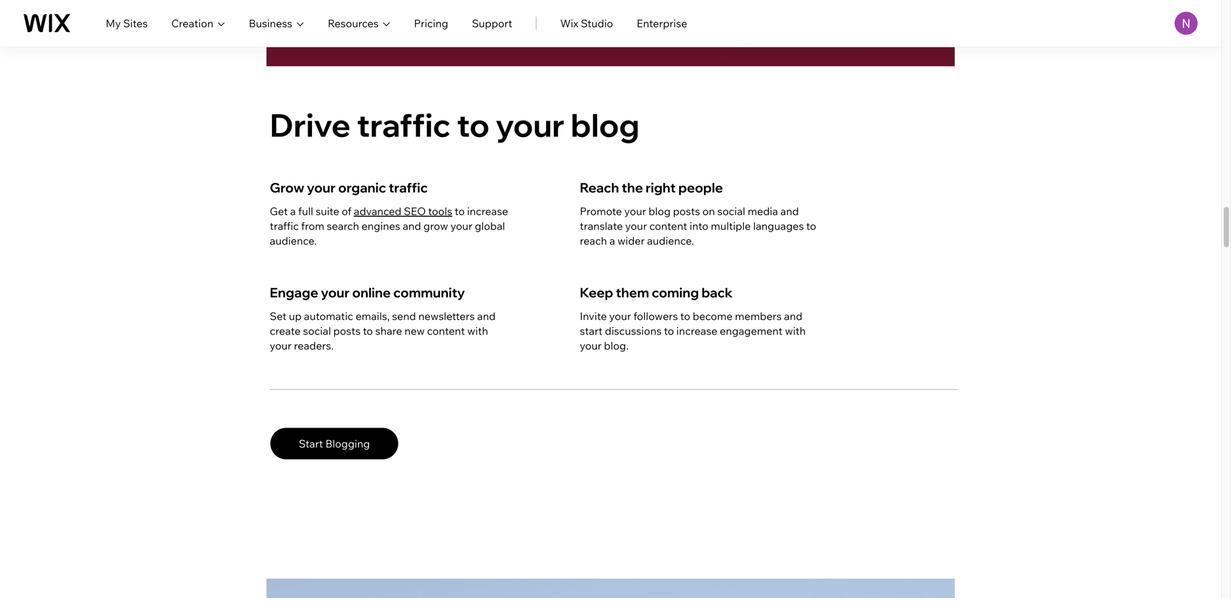 Task type: locate. For each thing, give the bounding box(es) containing it.
a left full
[[290, 205, 296, 218]]

increase
[[467, 205, 509, 218], [677, 324, 718, 338]]

and up languages
[[781, 205, 799, 218]]

0 horizontal spatial with
[[468, 324, 488, 338]]

0 horizontal spatial increase
[[467, 205, 509, 218]]

social inside promote your blog posts on social media and translate your content into multiple languages to reach a wider audience.
[[718, 205, 746, 218]]

0 vertical spatial increase
[[467, 205, 509, 218]]

enterprise
[[637, 17, 688, 30]]

audience. down from
[[270, 234, 317, 247]]

0 horizontal spatial posts
[[334, 324, 361, 338]]

start
[[580, 324, 603, 338]]

with
[[468, 324, 488, 338], [786, 324, 806, 338]]

0 vertical spatial content
[[650, 219, 688, 232]]

2 vertical spatial traffic
[[270, 219, 299, 232]]

increase up global
[[467, 205, 509, 218]]

your
[[496, 105, 565, 145], [307, 179, 336, 196], [625, 205, 647, 218], [451, 219, 473, 232], [626, 219, 648, 232], [321, 284, 350, 301], [610, 310, 632, 323], [270, 339, 292, 352], [580, 339, 602, 352]]

translate
[[580, 219, 623, 232]]

with down newsletters
[[468, 324, 488, 338]]

content left into
[[650, 219, 688, 232]]

become
[[693, 310, 733, 323]]

coming
[[652, 284, 700, 301]]

seo
[[404, 205, 426, 218]]

a
[[290, 205, 296, 218], [610, 234, 616, 247]]

a down translate
[[610, 234, 616, 247]]

1 horizontal spatial audience.
[[648, 234, 695, 247]]

1 vertical spatial social
[[303, 324, 331, 338]]

and
[[781, 205, 799, 218], [403, 219, 421, 232], [477, 310, 496, 323], [785, 310, 803, 323]]

0 horizontal spatial content
[[427, 324, 465, 338]]

and inside the set up automatic emails, send newsletters and create social posts to share new content with your readers.
[[477, 310, 496, 323]]

1 horizontal spatial content
[[650, 219, 688, 232]]

advanced seo tools link
[[354, 205, 453, 218]]

studio
[[581, 17, 614, 30]]

posts
[[673, 205, 701, 218], [334, 324, 361, 338]]

members
[[735, 310, 782, 323]]

and right newsletters
[[477, 310, 496, 323]]

promote your blog posts on social media and translate your content into multiple languages to reach a wider audience.
[[580, 205, 817, 247]]

1 horizontal spatial social
[[718, 205, 746, 218]]

with right engagement
[[786, 324, 806, 338]]

full
[[298, 205, 313, 218]]

and for set up automatic emails, send newsletters and create social posts to share new content with your readers.
[[477, 310, 496, 323]]

a inside promote your blog posts on social media and translate your content into multiple languages to reach a wider audience.
[[610, 234, 616, 247]]

into
[[690, 219, 709, 232]]

1 horizontal spatial blog
[[649, 205, 671, 218]]

1 horizontal spatial a
[[610, 234, 616, 247]]

and inside to increase traffic from search engines and grow your global audience.
[[403, 219, 421, 232]]

wix studio
[[561, 17, 614, 30]]

1 with from the left
[[468, 324, 488, 338]]

media
[[748, 205, 779, 218]]

languages
[[754, 219, 804, 232]]

2 with from the left
[[786, 324, 806, 338]]

online
[[352, 284, 391, 301]]

blog
[[571, 105, 640, 145], [649, 205, 671, 218]]

engines
[[362, 219, 401, 232]]

0 horizontal spatial audience.
[[270, 234, 317, 247]]

0 vertical spatial posts
[[673, 205, 701, 218]]

of
[[342, 205, 352, 218]]

0 horizontal spatial blog
[[571, 105, 640, 145]]

grow your organic traffic
[[270, 179, 428, 196]]

1 vertical spatial a
[[610, 234, 616, 247]]

wix
[[561, 17, 579, 30]]

pricing
[[414, 17, 449, 30]]

to increase traffic from search engines and grow your global audience.
[[270, 205, 509, 247]]

the
[[622, 179, 644, 196]]

new
[[405, 324, 425, 338]]

and down seo
[[403, 219, 421, 232]]

on
[[703, 205, 716, 218]]

1 horizontal spatial posts
[[673, 205, 701, 218]]

1 vertical spatial traffic
[[389, 179, 428, 196]]

blog up reach
[[571, 105, 640, 145]]

increase inside to increase traffic from search engines and grow your global audience.
[[467, 205, 509, 218]]

0 horizontal spatial social
[[303, 324, 331, 338]]

traffic
[[357, 105, 451, 145], [389, 179, 428, 196], [270, 219, 299, 232]]

business button
[[249, 15, 304, 31]]

1 vertical spatial blog
[[649, 205, 671, 218]]

to inside the set up automatic emails, send newsletters and create social posts to share new content with your readers.
[[363, 324, 373, 338]]

1 vertical spatial increase
[[677, 324, 718, 338]]

1 horizontal spatial increase
[[677, 324, 718, 338]]

0 horizontal spatial a
[[290, 205, 296, 218]]

my
[[106, 17, 121, 30]]

content down newsletters
[[427, 324, 465, 338]]

blog.
[[604, 339, 629, 352]]

2 audience. from the left
[[648, 234, 695, 247]]

social up readers.
[[303, 324, 331, 338]]

enterprise link
[[637, 15, 688, 31]]

and right members at bottom right
[[785, 310, 803, 323]]

social up multiple
[[718, 205, 746, 218]]

posts down automatic
[[334, 324, 361, 338]]

promote
[[580, 205, 622, 218]]

wix studio link
[[561, 15, 614, 31]]

and inside invite your followers to become members and start discussions to increase engagement with your blog.
[[785, 310, 803, 323]]

audience. down into
[[648, 234, 695, 247]]

suite
[[316, 205, 340, 218]]

1 vertical spatial content
[[427, 324, 465, 338]]

to
[[457, 105, 490, 145], [455, 205, 465, 218], [807, 219, 817, 232], [681, 310, 691, 323], [363, 324, 373, 338], [664, 324, 675, 338]]

increase down become
[[677, 324, 718, 338]]

newsletters
[[419, 310, 475, 323]]

content
[[650, 219, 688, 232], [427, 324, 465, 338]]

advanced
[[354, 205, 402, 218]]

1 audience. from the left
[[270, 234, 317, 247]]

discussions
[[605, 324, 662, 338]]

audience.
[[270, 234, 317, 247], [648, 234, 695, 247]]

resources button
[[328, 15, 391, 31]]

creation
[[171, 17, 214, 30]]

your inside to increase traffic from search engines and grow your global audience.
[[451, 219, 473, 232]]

followers
[[634, 310, 678, 323]]

them
[[616, 284, 650, 301]]

organic
[[338, 179, 386, 196]]

share
[[376, 324, 402, 338]]

keep
[[580, 284, 614, 301]]

1 vertical spatial posts
[[334, 324, 361, 338]]

creation button
[[171, 15, 225, 31]]

blog down right
[[649, 205, 671, 218]]

social
[[718, 205, 746, 218], [303, 324, 331, 338]]

profile image image
[[1176, 12, 1199, 35]]

0 vertical spatial a
[[290, 205, 296, 218]]

news page of a technology blog. the page shows 2 articles: all in your head and control freak. there is an image of a man wearing a vr headset and another of a yellow game controller. there is a panel showing seo elements.  website traffic is shown increasing on a background graph. image
[[267, 0, 955, 66]]

posts up into
[[673, 205, 701, 218]]

0 vertical spatial social
[[718, 205, 746, 218]]

1 horizontal spatial with
[[786, 324, 806, 338]]

grow
[[270, 179, 305, 196]]



Task type: describe. For each thing, give the bounding box(es) containing it.
back
[[702, 284, 733, 301]]

increase inside invite your followers to become members and start discussions to increase engagement with your blog.
[[677, 324, 718, 338]]

support link
[[472, 15, 513, 31]]

automatic
[[304, 310, 353, 323]]

blogging
[[326, 437, 370, 450]]

posts inside the set up automatic emails, send newsletters and create social posts to share new content with your readers.
[[334, 324, 361, 338]]

0 vertical spatial traffic
[[357, 105, 451, 145]]

pricing link
[[414, 15, 449, 31]]

engage
[[270, 284, 319, 301]]

engagement
[[720, 324, 783, 338]]

to inside to increase traffic from search engines and grow your global audience.
[[455, 205, 465, 218]]

blog inside promote your blog posts on social media and translate your content into multiple languages to reach a wider audience.
[[649, 205, 671, 218]]

with inside invite your followers to become members and start discussions to increase engagement with your blog.
[[786, 324, 806, 338]]

audience. inside promote your blog posts on social media and translate your content into multiple languages to reach a wider audience.
[[648, 234, 695, 247]]

get a full suite of advanced seo tools
[[270, 205, 453, 218]]

set
[[270, 310, 287, 323]]

reach
[[580, 234, 608, 247]]

invite your followers to become members and start discussions to increase engagement with your blog.
[[580, 310, 806, 352]]

traffic inside to increase traffic from search engines and grow your global audience.
[[270, 219, 299, 232]]

wider
[[618, 234, 645, 247]]

send
[[392, 310, 416, 323]]

drive
[[270, 105, 351, 145]]

to inside promote your blog posts on social media and translate your content into multiple languages to reach a wider audience.
[[807, 219, 817, 232]]

and for invite your followers to become members and start discussions to increase engagement with your blog.
[[785, 310, 803, 323]]

create
[[270, 324, 301, 338]]

start blogging link
[[271, 428, 399, 459]]

from
[[301, 219, 325, 232]]

start blogging
[[299, 437, 370, 450]]

your inside the set up automatic emails, send newsletters and create social posts to share new content with your readers.
[[270, 339, 292, 352]]

people
[[679, 179, 724, 196]]

up
[[289, 310, 302, 323]]

and for to increase traffic from search engines and grow your global audience.
[[403, 219, 421, 232]]

readers.
[[294, 339, 334, 352]]

keep them coming back
[[580, 284, 733, 301]]

invite
[[580, 310, 607, 323]]

multiple
[[711, 219, 751, 232]]

global
[[475, 219, 505, 232]]

tools
[[428, 205, 453, 218]]

with inside the set up automatic emails, send newsletters and create social posts to share new content with your readers.
[[468, 324, 488, 338]]

search
[[327, 219, 359, 232]]

audience. inside to increase traffic from search engines and grow your global audience.
[[270, 234, 317, 247]]

get
[[270, 205, 288, 218]]

drive traffic to your blog
[[270, 105, 640, 145]]

content inside promote your blog posts on social media and translate your content into multiple languages to reach a wider audience.
[[650, 219, 688, 232]]

content inside the set up automatic emails, send newsletters and create social posts to share new content with your readers.
[[427, 324, 465, 338]]

support
[[472, 17, 513, 30]]

sites
[[123, 17, 148, 30]]

emails,
[[356, 310, 390, 323]]

my sites link
[[106, 15, 148, 31]]

community
[[394, 284, 465, 301]]

grow
[[424, 219, 448, 232]]

homepage of an it security blog. name: infosec update. homepage shows an article: to patch or not to patch? there is a security webinar invite below and two membership options to the left. there is an image of an earbud to the right as part of an advert. image
[[267, 579, 955, 598]]

start
[[299, 437, 323, 450]]

business
[[249, 17, 293, 30]]

and inside promote your blog posts on social media and translate your content into multiple languages to reach a wider audience.
[[781, 205, 799, 218]]

set up automatic emails, send newsletters and create social posts to share new content with your readers.
[[270, 310, 496, 352]]

0 vertical spatial blog
[[571, 105, 640, 145]]

engage your online community
[[270, 284, 465, 301]]

reach the right people
[[580, 179, 724, 196]]

social inside the set up automatic emails, send newsletters and create social posts to share new content with your readers.
[[303, 324, 331, 338]]

right
[[646, 179, 676, 196]]

reach
[[580, 179, 620, 196]]

my sites
[[106, 17, 148, 30]]

posts inside promote your blog posts on social media and translate your content into multiple languages to reach a wider audience.
[[673, 205, 701, 218]]

resources
[[328, 17, 379, 30]]



Task type: vqa. For each thing, say whether or not it's contained in the screenshot.
'Take a refresher course Prep for your exam with free video courses and lessons.'
no



